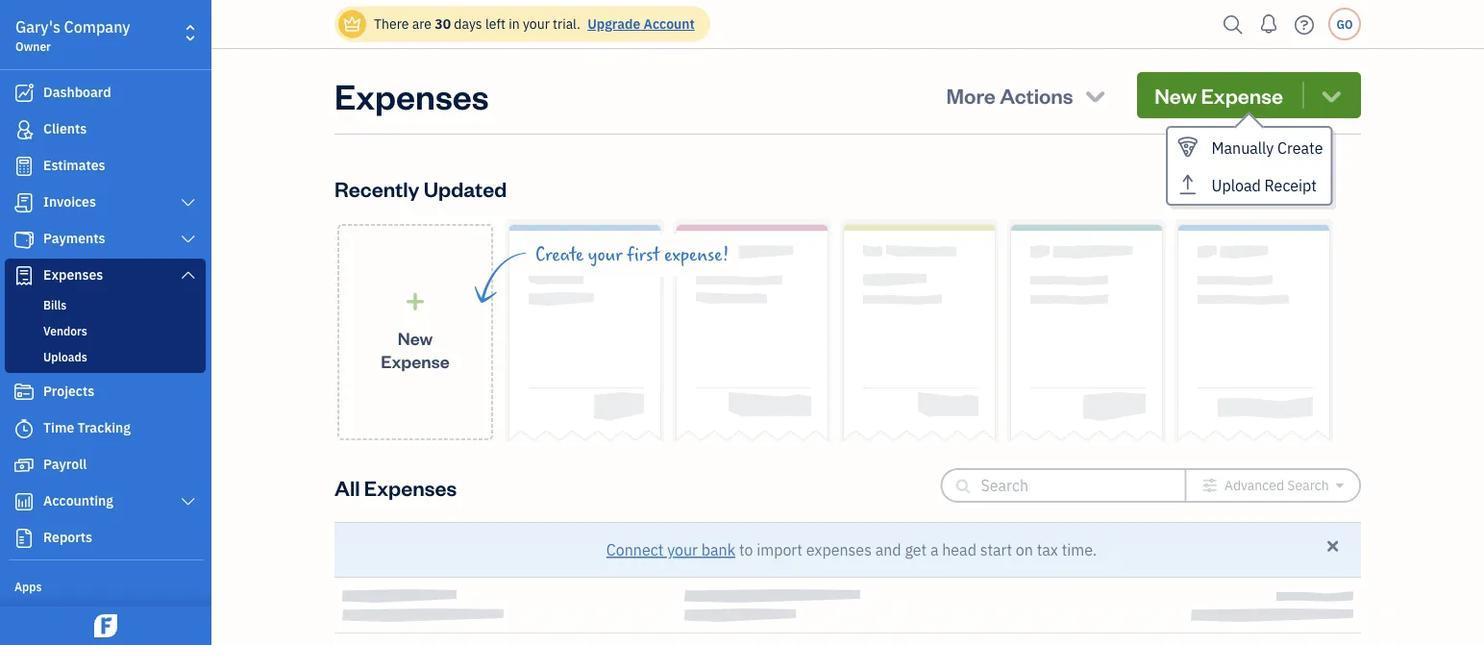 Task type: describe. For each thing, give the bounding box(es) containing it.
there
[[374, 15, 409, 33]]

invoice image
[[12, 193, 36, 212]]

recently updated
[[335, 174, 507, 202]]

expenses link
[[5, 259, 206, 293]]

upload receipt button
[[1168, 166, 1331, 204]]

payments
[[43, 229, 105, 247]]

0 horizontal spatial create
[[535, 244, 584, 265]]

projects link
[[5, 375, 206, 410]]

time
[[43, 419, 74, 436]]

invoices link
[[5, 186, 206, 220]]

import
[[757, 540, 803, 560]]

Search text field
[[981, 470, 1154, 501]]

apps
[[14, 579, 42, 594]]

estimate image
[[12, 157, 36, 176]]

clients
[[43, 120, 87, 137]]

more actions button
[[929, 72, 1126, 118]]

actions
[[1000, 81, 1073, 109]]

upgrade account link
[[584, 15, 695, 33]]

receipt
[[1265, 175, 1317, 196]]

projects
[[43, 382, 94, 400]]

new expense button
[[1137, 72, 1361, 118]]

recently
[[335, 174, 419, 202]]

reports link
[[5, 521, 206, 556]]

invoices
[[43, 193, 96, 211]]

estimates
[[43, 156, 105, 174]]

freshbooks image
[[90, 614, 121, 637]]

go button
[[1329, 8, 1361, 40]]

bills link
[[9, 293, 202, 316]]

trial.
[[553, 15, 581, 33]]

time tracking
[[43, 419, 131, 436]]

chevrondown image for more actions
[[1082, 82, 1109, 109]]

30
[[435, 15, 451, 33]]

crown image
[[342, 14, 362, 34]]

company
[[64, 17, 130, 37]]

2 vertical spatial expenses
[[364, 473, 457, 501]]

vendors
[[43, 323, 87, 338]]

upgrade
[[588, 15, 640, 33]]

payroll
[[43, 455, 87, 473]]

are
[[412, 15, 432, 33]]

chevron large down image for invoices
[[179, 195, 197, 211]]

client image
[[12, 120, 36, 139]]

connect
[[606, 540, 664, 560]]

create inside button
[[1278, 137, 1323, 158]]

tax
[[1037, 540, 1058, 560]]

connect your bank to import expenses and get a head start on tax time.
[[606, 540, 1097, 560]]

1 vertical spatial expense
[[381, 350, 450, 372]]

a
[[930, 540, 939, 560]]

new expense link
[[337, 224, 493, 440]]

owner
[[15, 38, 51, 54]]

chart image
[[12, 492, 36, 511]]

time.
[[1062, 540, 1097, 560]]

account
[[644, 15, 695, 33]]

estimates link
[[5, 149, 206, 184]]

expenses
[[806, 540, 872, 560]]

your for connect your bank to import expenses and get a head start on tax time.
[[667, 540, 698, 560]]

payment image
[[12, 230, 36, 249]]

and
[[875, 540, 901, 560]]

uploads
[[43, 349, 87, 364]]

go to help image
[[1289, 10, 1320, 39]]

on
[[1016, 540, 1033, 560]]

all
[[335, 473, 360, 501]]

more actions
[[946, 81, 1073, 109]]

0 vertical spatial expenses
[[335, 72, 489, 118]]

chevron large down image for payments
[[179, 232, 197, 247]]

chevrondown image for new expense
[[1318, 82, 1345, 109]]



Task type: locate. For each thing, give the bounding box(es) containing it.
create up the 'receipt'
[[1278, 137, 1323, 158]]

payments link
[[5, 222, 206, 257]]

1 horizontal spatial create
[[1278, 137, 1323, 158]]

1 horizontal spatial your
[[588, 244, 623, 265]]

0 vertical spatial new expense
[[1155, 81, 1283, 109]]

0 horizontal spatial chevrondown image
[[1082, 82, 1109, 109]]

2 chevron large down image from the top
[[179, 494, 197, 509]]

your
[[523, 15, 550, 33], [588, 244, 623, 265], [667, 540, 698, 560]]

0 vertical spatial new
[[1155, 81, 1197, 109]]

new expense
[[1155, 81, 1283, 109], [381, 327, 450, 372]]

expense up manually create button
[[1201, 81, 1283, 109]]

all expenses
[[335, 473, 457, 501]]

gary's
[[15, 17, 60, 37]]

chevrondown image down the go
[[1318, 82, 1345, 109]]

1 vertical spatial chevron large down image
[[179, 267, 197, 283]]

uploads link
[[9, 345, 202, 368]]

clients link
[[5, 112, 206, 147]]

gary's company owner
[[15, 17, 130, 54]]

connect your bank button
[[606, 538, 736, 561]]

your right in
[[523, 15, 550, 33]]

expense image
[[12, 266, 36, 286]]

1 chevrondown image from the left
[[1082, 82, 1109, 109]]

main element
[[0, 0, 260, 645]]

time tracking link
[[5, 411, 206, 446]]

2 vertical spatial your
[[667, 540, 698, 560]]

0 horizontal spatial expense
[[381, 350, 450, 372]]

your left 'first'
[[588, 244, 623, 265]]

0 horizontal spatial new expense
[[381, 327, 450, 372]]

create
[[1278, 137, 1323, 158], [535, 244, 584, 265]]

bills
[[43, 297, 67, 312]]

1 vertical spatial your
[[588, 244, 623, 265]]

money image
[[12, 456, 36, 475]]

notifications image
[[1254, 5, 1284, 43]]

new
[[1155, 81, 1197, 109], [398, 327, 433, 349]]

chevron large down image up payments link
[[179, 195, 197, 211]]

manually
[[1212, 137, 1274, 158]]

1 horizontal spatial chevrondown image
[[1318, 82, 1345, 109]]

chevron large down image up bills link
[[179, 267, 197, 283]]

1 horizontal spatial new expense
[[1155, 81, 1283, 109]]

expenses down the are
[[335, 72, 489, 118]]

1 horizontal spatial expense
[[1201, 81, 1283, 109]]

1 vertical spatial new
[[398, 327, 433, 349]]

expense down plus "image" on the left top
[[381, 350, 450, 372]]

timer image
[[12, 419, 36, 438]]

chevron large down image inside payments link
[[179, 232, 197, 247]]

new inside 'new expense'
[[398, 327, 433, 349]]

chevron large down image down payroll link
[[179, 494, 197, 509]]

close image
[[1324, 537, 1342, 555]]

project image
[[12, 383, 36, 402]]

your left "bank"
[[667, 540, 698, 560]]

accounting
[[43, 492, 113, 509]]

create your first expense!
[[535, 244, 729, 265]]

payroll link
[[5, 448, 206, 483]]

reports
[[43, 528, 92, 546]]

there are 30 days left in your trial. upgrade account
[[374, 15, 695, 33]]

new inside button
[[1155, 81, 1197, 109]]

0 vertical spatial create
[[1278, 137, 1323, 158]]

expenses inside main element
[[43, 266, 103, 284]]

chevron large down image inside accounting link
[[179, 494, 197, 509]]

chevron large down image for expenses
[[179, 267, 197, 283]]

expense inside button
[[1201, 81, 1283, 109]]

expenses
[[335, 72, 489, 118], [43, 266, 103, 284], [364, 473, 457, 501]]

report image
[[12, 529, 36, 548]]

new up manually create button
[[1155, 81, 1197, 109]]

chevron large down image inside expenses link
[[179, 267, 197, 283]]

1 vertical spatial new expense
[[381, 327, 450, 372]]

new expense inside new expense button
[[1155, 81, 1283, 109]]

chevron large down image for accounting
[[179, 494, 197, 509]]

0 vertical spatial chevron large down image
[[179, 232, 197, 247]]

2 chevron large down image from the top
[[179, 267, 197, 283]]

0 vertical spatial chevron large down image
[[179, 195, 197, 211]]

dashboard
[[43, 83, 111, 101]]

expense!
[[664, 244, 729, 265]]

create left 'first'
[[535, 244, 584, 265]]

1 vertical spatial create
[[535, 244, 584, 265]]

expenses up bills
[[43, 266, 103, 284]]

in
[[509, 15, 520, 33]]

0 horizontal spatial your
[[523, 15, 550, 33]]

updated
[[424, 174, 507, 202]]

to
[[739, 540, 753, 560]]

expense
[[1201, 81, 1283, 109], [381, 350, 450, 372]]

chevron large down image
[[179, 195, 197, 211], [179, 494, 197, 509]]

apps link
[[5, 571, 206, 600]]

new expense button
[[1137, 72, 1361, 118]]

chevrondown image right actions
[[1082, 82, 1109, 109]]

dashboard image
[[12, 84, 36, 103]]

accounting link
[[5, 485, 206, 519]]

expenses right all
[[364, 473, 457, 501]]

first
[[627, 244, 660, 265]]

chevron large down image inside invoices link
[[179, 195, 197, 211]]

days
[[454, 15, 482, 33]]

1 chevron large down image from the top
[[179, 232, 197, 247]]

bank
[[702, 540, 736, 560]]

your for create your first expense!
[[588, 244, 623, 265]]

start
[[980, 540, 1012, 560]]

go
[[1337, 16, 1353, 32]]

2 horizontal spatial your
[[667, 540, 698, 560]]

new expense up manually
[[1155, 81, 1283, 109]]

new expense inside new expense link
[[381, 327, 450, 372]]

1 vertical spatial expenses
[[43, 266, 103, 284]]

0 vertical spatial your
[[523, 15, 550, 33]]

new down plus "image" on the left top
[[398, 327, 433, 349]]

1 horizontal spatial new
[[1155, 81, 1197, 109]]

upload receipt
[[1212, 175, 1317, 196]]

chevron large down image
[[179, 232, 197, 247], [179, 267, 197, 283]]

left
[[485, 15, 506, 33]]

plus image
[[404, 292, 426, 311]]

dashboard link
[[5, 76, 206, 111]]

vendors link
[[9, 319, 202, 342]]

1 vertical spatial chevron large down image
[[179, 494, 197, 509]]

manually create
[[1212, 137, 1323, 158]]

chevrondown image
[[1082, 82, 1109, 109], [1318, 82, 1345, 109]]

chevron large down image up expenses link
[[179, 232, 197, 247]]

upload
[[1212, 175, 1261, 196]]

0 horizontal spatial new
[[398, 327, 433, 349]]

1 chevron large down image from the top
[[179, 195, 197, 211]]

more
[[946, 81, 996, 109]]

get
[[905, 540, 927, 560]]

2 chevrondown image from the left
[[1318, 82, 1345, 109]]

0 vertical spatial expense
[[1201, 81, 1283, 109]]

search image
[[1218, 10, 1249, 39]]

tracking
[[77, 419, 131, 436]]

chevrondown image inside more actions dropdown button
[[1082, 82, 1109, 109]]

new expense down plus "image" on the left top
[[381, 327, 450, 372]]

head
[[942, 540, 977, 560]]

manually create button
[[1168, 128, 1331, 166]]

chevrondown image inside new expense button
[[1318, 82, 1345, 109]]



Task type: vqa. For each thing, say whether or not it's contained in the screenshot.
you
no



